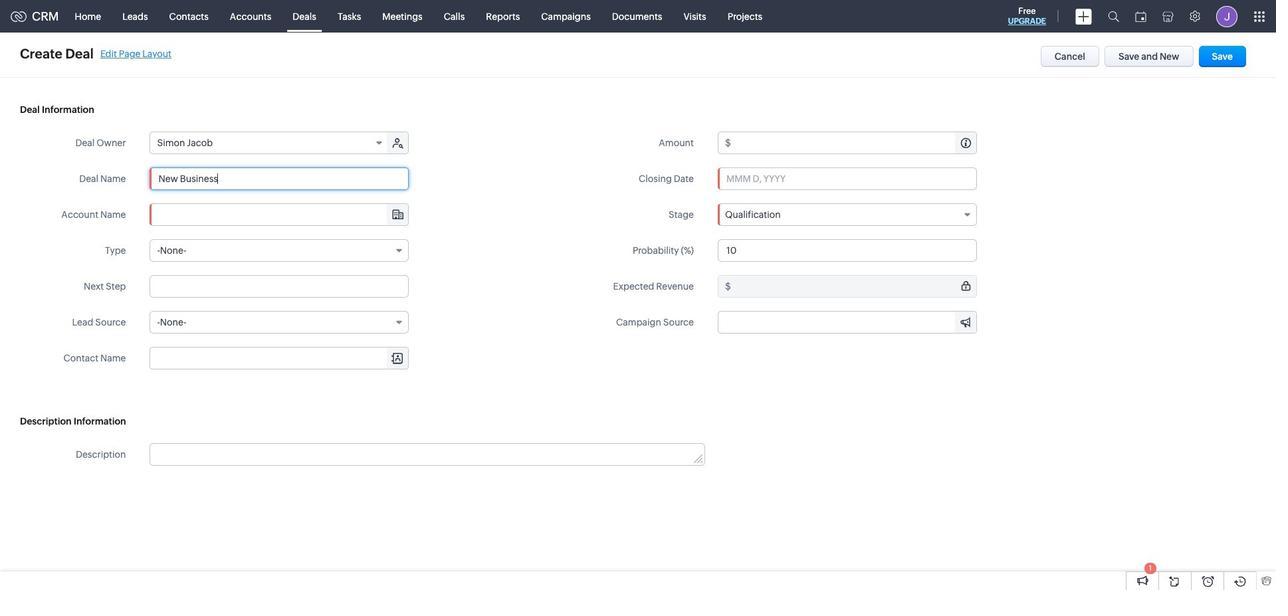 Task type: locate. For each thing, give the bounding box(es) containing it.
None text field
[[150, 168, 409, 190], [718, 239, 977, 262], [151, 348, 409, 369], [150, 168, 409, 190], [718, 239, 977, 262], [151, 348, 409, 369]]

MMM D, YYYY text field
[[718, 168, 977, 190]]

search element
[[1100, 0, 1127, 33]]

profile element
[[1209, 0, 1246, 32]]

logo image
[[11, 11, 27, 22]]

profile image
[[1217, 6, 1238, 27]]

None text field
[[733, 132, 977, 154], [151, 204, 409, 225], [150, 275, 409, 298], [733, 276, 977, 297], [151, 444, 704, 465], [733, 132, 977, 154], [151, 204, 409, 225], [150, 275, 409, 298], [733, 276, 977, 297], [151, 444, 704, 465]]

calendar image
[[1135, 11, 1147, 22]]

create menu image
[[1076, 8, 1092, 24]]

None field
[[151, 132, 389, 154], [718, 203, 977, 226], [151, 204, 409, 225], [150, 239, 409, 262], [150, 311, 409, 334], [719, 312, 977, 333], [151, 348, 409, 369], [151, 132, 389, 154], [718, 203, 977, 226], [151, 204, 409, 225], [150, 239, 409, 262], [150, 311, 409, 334], [719, 312, 977, 333], [151, 348, 409, 369]]



Task type: vqa. For each thing, say whether or not it's contained in the screenshot.
THE SEARCH icon
yes



Task type: describe. For each thing, give the bounding box(es) containing it.
search image
[[1108, 11, 1120, 22]]

create menu element
[[1068, 0, 1100, 32]]



